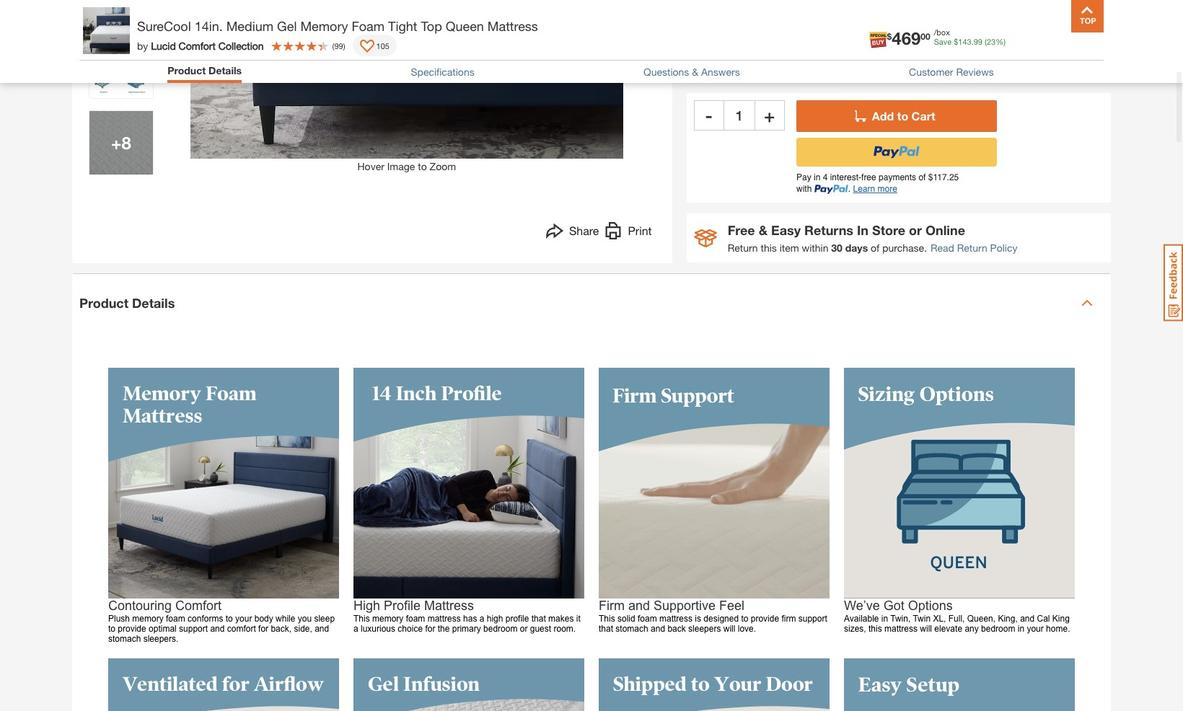 Task type: vqa. For each thing, say whether or not it's contained in the screenshot.
(
yes



Task type: locate. For each thing, give the bounding box(es) containing it.
image
[[387, 160, 415, 172]]

0 vertical spatial +
[[765, 106, 775, 126]]

0 vertical spatial product details
[[168, 64, 242, 77]]

0 horizontal spatial return
[[728, 242, 758, 254]]

99 left 23
[[974, 37, 983, 46]]

& up this on the right top of the page
[[759, 223, 768, 238]]

0 horizontal spatial details
[[132, 295, 175, 311]]

share
[[570, 223, 599, 237]]

0 vertical spatial to
[[898, 109, 909, 123]]

product image image
[[83, 7, 130, 54]]

product details button
[[168, 64, 242, 79], [168, 64, 242, 77], [72, 275, 1112, 332]]

$ inside the $ 469 00
[[888, 31, 892, 42]]

easy
[[772, 223, 801, 238]]

questions
[[644, 66, 690, 78]]

comfort
[[179, 39, 216, 52]]

questions & answers button
[[644, 66, 740, 78], [644, 66, 740, 78]]

feedback link image
[[1164, 244, 1184, 322]]

1 horizontal spatial &
[[759, 223, 768, 238]]

0 horizontal spatial $
[[888, 31, 892, 42]]

to left zoom
[[418, 160, 427, 172]]

hover image to zoom
[[358, 160, 456, 172]]

in
[[858, 223, 869, 238]]

.
[[972, 37, 974, 46]]

1 vertical spatial product details
[[79, 295, 175, 311]]

1 horizontal spatial $
[[954, 37, 959, 46]]

(
[[985, 37, 987, 46], [332, 41, 335, 50]]

to
[[898, 109, 909, 123], [418, 160, 427, 172]]

add
[[873, 109, 895, 123]]

&
[[692, 66, 699, 78], [759, 223, 768, 238]]

1 horizontal spatial details
[[209, 64, 242, 77]]

caret image
[[1082, 298, 1094, 309]]

display image
[[360, 40, 374, 54]]

0 vertical spatial details
[[209, 64, 242, 77]]

1 vertical spatial +
[[111, 132, 122, 153]]

$ left the 00
[[888, 31, 892, 42]]

reviews
[[957, 66, 995, 78]]

to right "add"
[[898, 109, 909, 123]]

+ for + 8
[[111, 132, 122, 153]]

1 horizontal spatial return
[[958, 242, 988, 254]]

$
[[888, 31, 892, 42], [954, 37, 959, 46]]

customer
[[910, 66, 954, 78]]

1 horizontal spatial 99
[[974, 37, 983, 46]]

by lucid comfort collection
[[137, 39, 264, 52]]

)
[[343, 41, 345, 50]]

0 horizontal spatial +
[[111, 132, 122, 153]]

return down free
[[728, 242, 758, 254]]

free
[[728, 223, 756, 238]]

store
[[873, 223, 906, 238]]

customer reviews button
[[910, 66, 995, 78], [910, 66, 995, 78]]

$ inside /box save $ 143 . 99 ( 23 %)
[[954, 37, 959, 46]]

%)
[[996, 37, 1006, 46]]

1 vertical spatial product
[[79, 295, 129, 311]]

return
[[728, 242, 758, 254], [958, 242, 988, 254]]

23
[[987, 37, 996, 46]]

free button
[[694, 0, 818, 68]]

( left ')'
[[332, 41, 335, 50]]

& inside free & easy returns in store or online return this item within 30 days of purchase. read return policy
[[759, 223, 768, 238]]

specifications button
[[411, 66, 475, 78], [411, 66, 475, 78]]

1 vertical spatial &
[[759, 223, 768, 238]]

1 vertical spatial to
[[418, 160, 427, 172]]

$ 469 00
[[888, 28, 931, 48]]

1 horizontal spatial (
[[985, 37, 987, 46]]

details
[[209, 64, 242, 77], [132, 295, 175, 311]]

free & easy returns in store or online return this item within 30 days of purchase. read return policy
[[728, 223, 1018, 254]]

+ inside button
[[765, 106, 775, 126]]

read return policy link
[[931, 241, 1018, 256]]

& left answers
[[692, 66, 699, 78]]

1 horizontal spatial +
[[765, 106, 775, 126]]

product
[[168, 64, 206, 77], [79, 295, 129, 311]]

collection
[[219, 39, 264, 52]]

None field
[[724, 101, 755, 131]]

99
[[974, 37, 983, 46], [335, 41, 343, 50]]

& for answers
[[692, 66, 699, 78]]

zoom
[[430, 160, 456, 172]]

return right read at the top of page
[[958, 242, 988, 254]]

product details
[[168, 64, 242, 77], [79, 295, 175, 311]]

0 horizontal spatial (
[[332, 41, 335, 50]]

hover image to zoom button
[[190, 0, 624, 174]]

99 down surecool 14in. medium gel memory foam tight top queen mattress
[[335, 41, 343, 50]]

( 99 )
[[332, 41, 345, 50]]

free
[[702, 46, 728, 58]]

0 horizontal spatial to
[[418, 160, 427, 172]]

mattress
[[488, 18, 538, 34]]

by
[[137, 39, 148, 52]]

0 vertical spatial product
[[168, 64, 206, 77]]

1 horizontal spatial to
[[898, 109, 909, 123]]

+
[[765, 106, 775, 126], [111, 132, 122, 153]]

specifications
[[411, 66, 475, 78]]

cart
[[912, 109, 936, 123]]

$ right save
[[954, 37, 959, 46]]

00
[[921, 31, 931, 42]]

0 vertical spatial &
[[692, 66, 699, 78]]

469
[[892, 28, 921, 48]]

1 horizontal spatial product
[[168, 64, 206, 77]]

1 vertical spatial details
[[132, 295, 175, 311]]

14in.
[[195, 18, 223, 34]]

top
[[421, 18, 442, 34]]

memory
[[301, 18, 348, 34]]

0 horizontal spatial &
[[692, 66, 699, 78]]

105
[[376, 41, 390, 50]]

( right .
[[985, 37, 987, 46]]



Task type: describe. For each thing, give the bounding box(es) containing it.
1 return from the left
[[728, 242, 758, 254]]

105 button
[[353, 35, 397, 56]]

to inside the add to cart button
[[898, 109, 909, 123]]

to inside hover image to zoom button
[[418, 160, 427, 172]]

this
[[761, 242, 777, 254]]

white lucid comfort collection mattresses lucc14qq45mf a0.2 image
[[90, 0, 153, 21]]

& for easy
[[759, 223, 768, 238]]

-
[[706, 106, 713, 126]]

item
[[780, 242, 800, 254]]

+ button
[[755, 101, 785, 131]]

surecool 14in. medium gel memory foam tight top queen mattress
[[137, 18, 538, 34]]

policy
[[991, 242, 1018, 254]]

white lucid comfort collection mattresses lucc14qq45mf 1d.3 image
[[90, 34, 153, 98]]

or
[[910, 223, 923, 238]]

lucid
[[151, 39, 176, 52]]

purchase.
[[883, 242, 927, 254]]

hover
[[358, 160, 385, 172]]

days
[[846, 242, 868, 254]]

( inside /box save $ 143 . 99 ( 23 %)
[[985, 37, 987, 46]]

share button
[[546, 222, 599, 243]]

2 return from the left
[[958, 242, 988, 254]]

add to cart
[[873, 109, 936, 123]]

online
[[926, 223, 966, 238]]

questions & answers
[[644, 66, 740, 78]]

+ for +
[[765, 106, 775, 126]]

white lucid comfort collection mattresses lucc14qq45mf 66.4 image
[[90, 111, 153, 174]]

icon image
[[694, 229, 717, 247]]

/box save $ 143 . 99 ( 23 %)
[[935, 27, 1006, 46]]

answers
[[702, 66, 740, 78]]

queen
[[446, 18, 484, 34]]

143
[[959, 37, 972, 46]]

99 inside /box save $ 143 . 99 ( 23 %)
[[974, 37, 983, 46]]

+ 8
[[111, 132, 131, 153]]

8
[[122, 132, 131, 153]]

surecool
[[137, 18, 191, 34]]

within
[[802, 242, 829, 254]]

medium
[[226, 18, 274, 34]]

print
[[628, 223, 652, 237]]

read
[[931, 242, 955, 254]]

0 horizontal spatial product
[[79, 295, 129, 311]]

top button
[[1072, 0, 1104, 32]]

gel
[[277, 18, 297, 34]]

foam
[[352, 18, 385, 34]]

add to cart button
[[797, 101, 997, 132]]

returns
[[805, 223, 854, 238]]

0 horizontal spatial 99
[[335, 41, 343, 50]]

of
[[871, 242, 880, 254]]

print button
[[605, 222, 652, 243]]

30
[[832, 242, 843, 254]]

/box
[[935, 27, 951, 37]]

customer reviews
[[910, 66, 995, 78]]

save
[[935, 37, 952, 46]]

- button
[[694, 101, 724, 131]]

tight
[[388, 18, 418, 34]]



